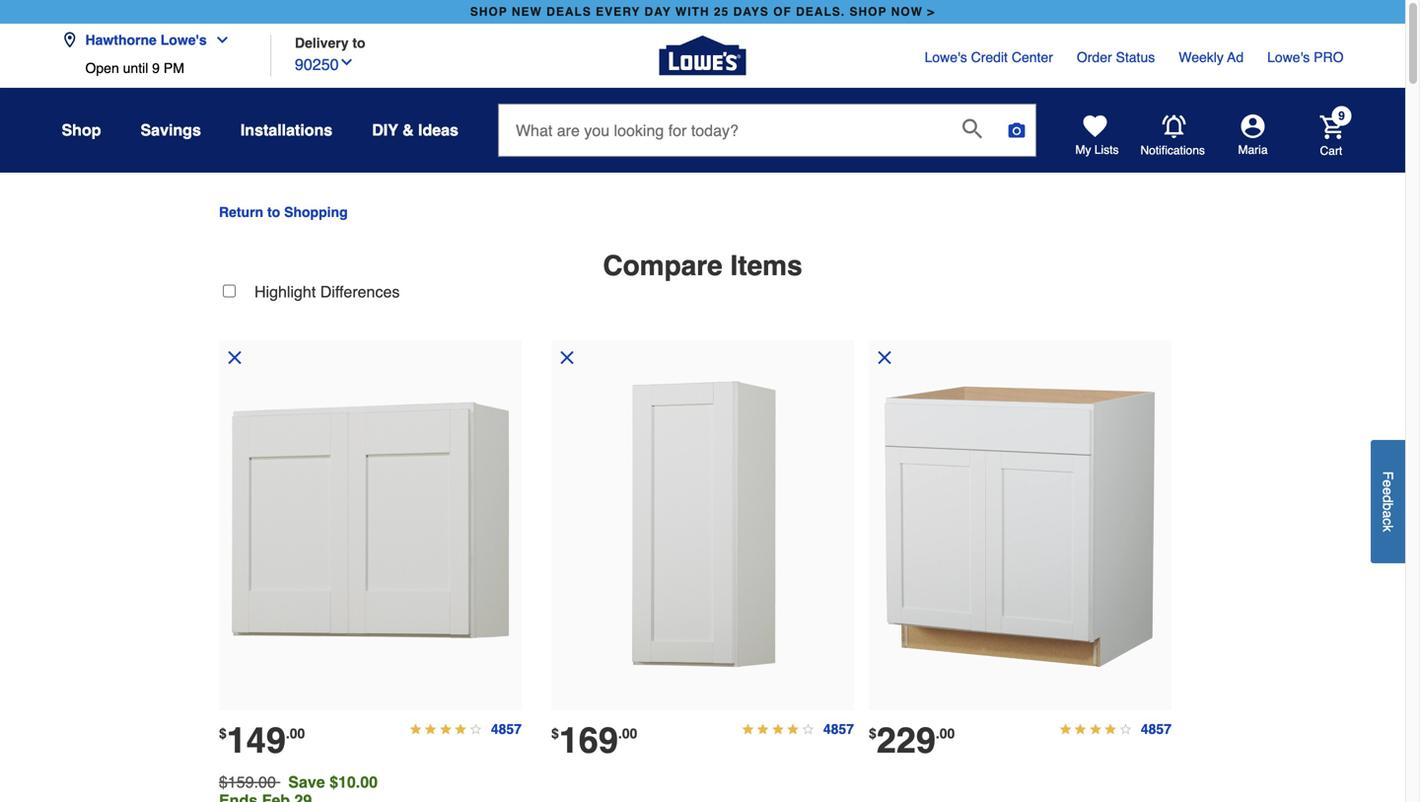 Task type: locate. For each thing, give the bounding box(es) containing it.
shop left new
[[470, 5, 508, 19]]

save $10.00
[[288, 773, 378, 791]]

$ inside $ 229 . 00
[[869, 726, 877, 742]]

None checkbox
[[223, 285, 236, 297]]

2 horizontal spatial 4857
[[1141, 721, 1172, 737]]

4 out of 5 stars image
[[410, 723, 422, 735], [455, 723, 467, 735], [470, 723, 482, 735], [742, 723, 754, 735], [757, 723, 769, 735], [787, 723, 799, 735], [802, 723, 814, 735], [1060, 723, 1072, 735], [1090, 723, 1102, 735], [1120, 723, 1132, 735]]

no image
[[225, 348, 245, 368], [558, 348, 577, 368]]

0 vertical spatial 9
[[152, 60, 160, 76]]

90250 button
[[295, 51, 355, 76]]

a
[[1381, 510, 1397, 518]]

to
[[353, 35, 366, 51], [267, 204, 280, 220]]

4 out of 5 stars element
[[410, 723, 422, 735], [425, 723, 437, 735], [440, 723, 452, 735], [455, 723, 467, 735], [470, 723, 482, 735], [742, 723, 754, 735], [757, 723, 769, 735], [772, 723, 784, 735], [787, 723, 799, 735], [802, 723, 814, 735], [1060, 723, 1072, 735], [1075, 723, 1087, 735], [1090, 723, 1102, 735], [1105, 723, 1117, 735], [1120, 723, 1132, 735]]

2 4857 from the left
[[824, 721, 854, 737]]

0 horizontal spatial to
[[267, 204, 280, 220]]

e up d
[[1381, 480, 1397, 487]]

4 4 out of 5 stars image from the left
[[742, 723, 754, 735]]

5 4 out of 5 stars element from the left
[[470, 723, 482, 735]]

1 product image image from the left
[[219, 372, 522, 679]]

weekly ad
[[1179, 49, 1244, 65]]

1 horizontal spatial shop
[[850, 5, 887, 19]]

149
[[227, 720, 286, 761]]

3 4857 from the left
[[1141, 721, 1172, 737]]

$ inside $ 169 . 00
[[552, 726, 559, 742]]

lowe's home improvement notification center image
[[1163, 115, 1186, 138]]

1 00 from the left
[[290, 726, 305, 742]]

d
[[1381, 495, 1397, 503]]

9 up "cart"
[[1339, 109, 1346, 123]]

$10.00
[[330, 773, 378, 791]]

4 out of 5 stars image
[[425, 723, 437, 735], [440, 723, 452, 735], [772, 723, 784, 735], [1075, 723, 1087, 735], [1105, 723, 1117, 735]]

2 product image image from the left
[[613, 372, 792, 679]]

2 no image from the left
[[558, 348, 577, 368]]

3 . from the left
[[936, 726, 940, 742]]

2 horizontal spatial 00
[[940, 726, 955, 742]]

3 $ from the left
[[869, 726, 877, 742]]

$
[[219, 726, 227, 742], [552, 726, 559, 742], [869, 726, 877, 742]]

e up b
[[1381, 487, 1397, 495]]

00 for 149
[[290, 726, 305, 742]]

None search field
[[498, 104, 1037, 175]]

lowe's home improvement cart image
[[1321, 115, 1344, 139]]

f e e d b a c k
[[1381, 471, 1397, 532]]

>
[[928, 5, 936, 19]]

1 4 out of 5 stars element from the left
[[410, 723, 422, 735]]

2 horizontal spatial .
[[936, 726, 940, 742]]

maria
[[1239, 143, 1268, 157]]

3 00 from the left
[[940, 726, 955, 742]]

1 horizontal spatial product image image
[[613, 372, 792, 679]]

product image image
[[219, 372, 522, 679], [613, 372, 792, 679], [872, 372, 1169, 679]]

2 horizontal spatial lowe's
[[1268, 49, 1310, 65]]

00 inside $ 149 . 00
[[290, 726, 305, 742]]

0 horizontal spatial product image image
[[219, 372, 522, 679]]

delivery
[[295, 35, 349, 51]]

to up chevron down icon
[[353, 35, 366, 51]]

7 4 out of 5 stars image from the left
[[802, 723, 814, 735]]

1 horizontal spatial .
[[618, 726, 622, 742]]

00 inside $ 229 . 00
[[940, 726, 955, 742]]

00 right 229
[[940, 726, 955, 742]]

0 horizontal spatial no image
[[225, 348, 245, 368]]

0 horizontal spatial 4857
[[491, 721, 522, 737]]

shop
[[470, 5, 508, 19], [850, 5, 887, 19]]

highlight differences
[[255, 283, 400, 301]]

ad
[[1228, 49, 1244, 65]]

c
[[1381, 518, 1397, 525]]

shop left now
[[850, 5, 887, 19]]

$ for 149
[[219, 726, 227, 742]]

1 no image from the left
[[225, 348, 245, 368]]

2 $ from the left
[[552, 726, 559, 742]]

until
[[123, 60, 148, 76]]

$ 169 . 00
[[552, 720, 638, 761]]

1 $ from the left
[[219, 726, 227, 742]]

2 horizontal spatial $
[[869, 726, 877, 742]]

2 00 from the left
[[622, 726, 638, 742]]

0 vertical spatial to
[[353, 35, 366, 51]]

0 horizontal spatial $
[[219, 726, 227, 742]]

lowe's home improvement logo image
[[660, 12, 746, 99]]

1 . from the left
[[286, 726, 290, 742]]

2 4 out of 5 stars image from the left
[[440, 723, 452, 735]]

0 horizontal spatial lowe's
[[161, 32, 207, 48]]

savings
[[141, 121, 201, 139]]

0 horizontal spatial 00
[[290, 726, 305, 742]]

ideas
[[418, 121, 459, 139]]

. for 169
[[618, 726, 622, 742]]

2 . from the left
[[618, 726, 622, 742]]

lowe's credit center link
[[925, 47, 1054, 67]]

$ for 169
[[552, 726, 559, 742]]

0 horizontal spatial shop
[[470, 5, 508, 19]]

no image
[[875, 348, 895, 368]]

1 horizontal spatial 4857
[[824, 721, 854, 737]]

installations button
[[241, 112, 333, 148]]

2 horizontal spatial product image image
[[872, 372, 1169, 679]]

compare items
[[603, 250, 803, 282]]

1 horizontal spatial 9
[[1339, 109, 1346, 123]]

00 for 229
[[940, 726, 955, 742]]

1 vertical spatial 9
[[1339, 109, 1346, 123]]

1 horizontal spatial $
[[552, 726, 559, 742]]

00 inside $ 169 . 00
[[622, 726, 638, 742]]

. inside $ 149 . 00
[[286, 726, 290, 742]]

my lists link
[[1076, 114, 1119, 158]]

hawthorne lowe's
[[85, 32, 207, 48]]

chevron down image
[[207, 32, 230, 48]]

00
[[290, 726, 305, 742], [622, 726, 638, 742], [940, 726, 955, 742]]

$ inside $ 149 . 00
[[219, 726, 227, 742]]

no image for 1st product image from left
[[225, 348, 245, 368]]

1 horizontal spatial no image
[[558, 348, 577, 368]]

lists
[[1095, 143, 1119, 157]]

lowe's up pm
[[161, 32, 207, 48]]

order status link
[[1077, 47, 1156, 67]]

1 horizontal spatial to
[[353, 35, 366, 51]]

to for return
[[267, 204, 280, 220]]

e
[[1381, 480, 1397, 487], [1381, 487, 1397, 495]]

1 vertical spatial to
[[267, 204, 280, 220]]

9 left pm
[[152, 60, 160, 76]]

lowe's
[[161, 32, 207, 48], [925, 49, 968, 65], [1268, 49, 1310, 65]]

Search Query text field
[[499, 105, 947, 156]]

my lists
[[1076, 143, 1119, 157]]

10 4 out of 5 stars image from the left
[[1120, 723, 1132, 735]]

0 horizontal spatial .
[[286, 726, 290, 742]]

chevron down image
[[339, 54, 355, 70]]

9
[[152, 60, 160, 76], [1339, 109, 1346, 123]]

$ 229 . 00
[[869, 720, 955, 761]]

00 right 169
[[622, 726, 638, 742]]

1 horizontal spatial 00
[[622, 726, 638, 742]]

.
[[286, 726, 290, 742], [618, 726, 622, 742], [936, 726, 940, 742]]

&
[[403, 121, 414, 139]]

f e e d b a c k button
[[1371, 440, 1406, 563]]

shop button
[[62, 112, 101, 148]]

deals.
[[796, 5, 846, 19]]

4857
[[491, 721, 522, 737], [824, 721, 854, 737], [1141, 721, 1172, 737]]

return
[[219, 204, 264, 220]]

lowe's left pro
[[1268, 49, 1310, 65]]

my
[[1076, 143, 1092, 157]]

of
[[774, 5, 792, 19]]

00 right 149 on the left
[[290, 726, 305, 742]]

. for 149
[[286, 726, 290, 742]]

. inside $ 229 . 00
[[936, 726, 940, 742]]

lowe's left credit
[[925, 49, 968, 65]]

to right "return"
[[267, 204, 280, 220]]

. inside $ 169 . 00
[[618, 726, 622, 742]]

4 4 out of 5 stars image from the left
[[1075, 723, 1087, 735]]

3 4 out of 5 stars image from the left
[[772, 723, 784, 735]]

. for 229
[[936, 726, 940, 742]]

1 horizontal spatial lowe's
[[925, 49, 968, 65]]



Task type: vqa. For each thing, say whether or not it's contained in the screenshot.
the bottom FENCING
no



Task type: describe. For each thing, give the bounding box(es) containing it.
new
[[512, 5, 542, 19]]

deals
[[547, 5, 592, 19]]

center
[[1012, 49, 1054, 65]]

lowe's for lowe's pro
[[1268, 49, 1310, 65]]

14 4 out of 5 stars element from the left
[[1105, 723, 1117, 735]]

order
[[1077, 49, 1113, 65]]

order status
[[1077, 49, 1156, 65]]

savings button
[[141, 112, 201, 148]]

shopping
[[284, 204, 348, 220]]

search image
[[963, 119, 983, 138]]

weekly ad link
[[1179, 47, 1244, 67]]

diy
[[372, 121, 398, 139]]

7 4 out of 5 stars element from the left
[[757, 723, 769, 735]]

pro
[[1314, 49, 1344, 65]]

highlight
[[255, 283, 316, 301]]

0 horizontal spatial 9
[[152, 60, 160, 76]]

8 4 out of 5 stars image from the left
[[1060, 723, 1072, 735]]

lowe's home improvement lists image
[[1084, 114, 1107, 138]]

13 4 out of 5 stars element from the left
[[1090, 723, 1102, 735]]

00 for 169
[[622, 726, 638, 742]]

3 product image image from the left
[[872, 372, 1169, 679]]

now
[[891, 5, 923, 19]]

lowe's inside "button"
[[161, 32, 207, 48]]

status
[[1116, 49, 1156, 65]]

location image
[[62, 32, 77, 48]]

1 4 out of 5 stars image from the left
[[425, 723, 437, 735]]

6 4 out of 5 stars image from the left
[[787, 723, 799, 735]]

lowe's credit center
[[925, 49, 1054, 65]]

open until 9 pm
[[85, 60, 184, 76]]

day
[[645, 5, 672, 19]]

3 4 out of 5 stars image from the left
[[470, 723, 482, 735]]

pm
[[164, 60, 184, 76]]

with
[[676, 5, 710, 19]]

every
[[596, 5, 641, 19]]

4857 for 169
[[824, 721, 854, 737]]

items
[[731, 250, 803, 282]]

shop
[[62, 121, 101, 139]]

8 4 out of 5 stars element from the left
[[772, 723, 784, 735]]

hawthorne lowe's button
[[62, 20, 238, 60]]

delivery to
[[295, 35, 366, 51]]

hawthorne
[[85, 32, 157, 48]]

cart
[[1321, 144, 1343, 158]]

5 4 out of 5 stars image from the left
[[1105, 723, 1117, 735]]

1 4 out of 5 stars image from the left
[[410, 723, 422, 735]]

2 shop from the left
[[850, 5, 887, 19]]

k
[[1381, 525, 1397, 532]]

shop new deals every day with 25 days of deals. shop now > link
[[466, 0, 940, 24]]

6 4 out of 5 stars element from the left
[[742, 723, 754, 735]]

return to shopping
[[219, 204, 348, 220]]

12 4 out of 5 stars element from the left
[[1075, 723, 1087, 735]]

lowe's pro
[[1268, 49, 1344, 65]]

$159.00
[[219, 773, 276, 791]]

to for delivery
[[353, 35, 366, 51]]

229
[[877, 720, 936, 761]]

4 4 out of 5 stars element from the left
[[455, 723, 467, 735]]

2 4 out of 5 stars image from the left
[[455, 723, 467, 735]]

notifications
[[1141, 143, 1205, 157]]

4857 for 229
[[1141, 721, 1172, 737]]

1 e from the top
[[1381, 480, 1397, 487]]

f
[[1381, 471, 1397, 480]]

days
[[734, 5, 769, 19]]

diy & ideas button
[[372, 112, 459, 148]]

weekly
[[1179, 49, 1224, 65]]

compare
[[603, 250, 723, 282]]

5 4 out of 5 stars image from the left
[[757, 723, 769, 735]]

2 e from the top
[[1381, 487, 1397, 495]]

$ 149 . 00
[[219, 720, 305, 761]]

1 4857 from the left
[[491, 721, 522, 737]]

b
[[1381, 503, 1397, 510]]

15 4 out of 5 stars element from the left
[[1120, 723, 1132, 735]]

lowe's for lowe's credit center
[[925, 49, 968, 65]]

lowe's pro link
[[1268, 47, 1344, 67]]

differences
[[320, 283, 400, 301]]

credit
[[971, 49, 1008, 65]]

no image for 2nd product image from the right
[[558, 348, 577, 368]]

camera image
[[1007, 120, 1027, 140]]

open
[[85, 60, 119, 76]]

10 4 out of 5 stars element from the left
[[802, 723, 814, 735]]

9 4 out of 5 stars element from the left
[[787, 723, 799, 735]]

installations
[[241, 121, 333, 139]]

return to shopping link
[[219, 204, 348, 220]]

9 4 out of 5 stars image from the left
[[1090, 723, 1102, 735]]

diy & ideas
[[372, 121, 459, 139]]

1 shop from the left
[[470, 5, 508, 19]]

169
[[559, 720, 618, 761]]

90250
[[295, 55, 339, 74]]

$ for 229
[[869, 726, 877, 742]]

11 4 out of 5 stars element from the left
[[1060, 723, 1072, 735]]

maria button
[[1206, 114, 1301, 158]]

save
[[288, 773, 325, 791]]

shop new deals every day with 25 days of deals. shop now >
[[470, 5, 936, 19]]

2 4 out of 5 stars element from the left
[[425, 723, 437, 735]]

3 4 out of 5 stars element from the left
[[440, 723, 452, 735]]

25
[[714, 5, 729, 19]]



